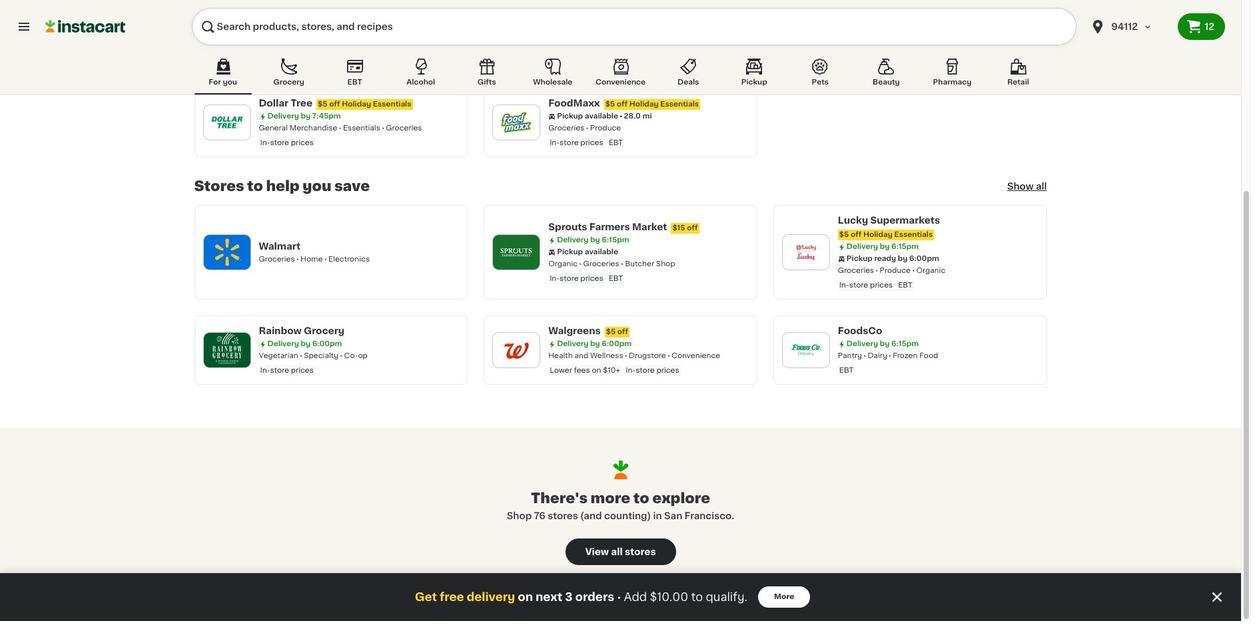 Task type: describe. For each thing, give the bounding box(es) containing it.
pickup down $5 off holiday essentials
[[268, 27, 294, 35]]

markets
[[620, 1, 661, 11]]

on inside stores to help you save tab panel
[[592, 367, 602, 375]]

$5 inside lucky supermarkets $5 off holiday essentials
[[840, 231, 849, 239]]

walgreens
[[549, 327, 601, 336]]

beauty
[[873, 79, 900, 86]]

ebt down organic groceries butcher shop
[[609, 275, 623, 283]]

all for show
[[1037, 182, 1048, 191]]

14.7
[[366, 27, 380, 35]]

pickup down lucky
[[847, 255, 873, 263]]

show all button
[[1008, 180, 1048, 193]]

walgreens $5 off
[[549, 327, 629, 336]]

in- down health and wellness drugstore convenience at the bottom of page
[[626, 367, 636, 375]]

lower
[[550, 367, 573, 375]]

view all stores link
[[566, 540, 676, 566]]

stores inside button
[[625, 548, 656, 558]]

store down groceries produce
[[560, 139, 579, 147]]

you inside tab panel
[[303, 179, 332, 193]]

groceries down the alcohol button
[[386, 125, 422, 132]]

show all
[[1008, 182, 1048, 191]]

stores
[[194, 179, 244, 193]]

lucky
[[838, 216, 869, 225]]

by for specialty
[[301, 341, 311, 348]]

store down vegetarian
[[270, 367, 289, 375]]

foodmaxx logo image
[[499, 105, 534, 140]]

$20
[[878, 10, 893, 17]]

prices up foodsco
[[871, 282, 893, 289]]

supplies
[[943, 10, 975, 17]]

convenience inside stores to help you save tab panel
[[672, 353, 721, 360]]

essentials inside lucky supermarkets $5 off holiday essentials
[[895, 231, 933, 239]]

94112
[[1112, 22, 1139, 31]]

stores inside there's more to explore shop 76 stores (and counting) in san francisco.
[[548, 512, 578, 522]]

sprouts farmers market logo image
[[499, 235, 534, 270]]

1 vertical spatial pickup ready by 6:00pm
[[847, 255, 940, 263]]

dollar tree $5 off holiday essentials
[[259, 99, 412, 108]]

merchandise
[[290, 125, 338, 132]]

health
[[549, 353, 573, 360]]

in- down groceries produce
[[550, 139, 560, 147]]

stone's
[[581, 1, 618, 11]]

holiday inside dollar tree $5 off holiday essentials
[[342, 101, 371, 108]]

groceries down the farmers
[[584, 261, 620, 268]]

supermarkets
[[871, 216, 941, 225]]

foodsco
[[838, 327, 883, 336]]

essentials inside foodmaxx $5 off holiday essentials
[[661, 101, 699, 108]]

view all stores
[[586, 548, 656, 558]]

6:15pm for pickup available
[[602, 237, 630, 244]]

organic groceries butcher shop
[[549, 261, 676, 268]]

and
[[575, 353, 589, 360]]

off inside dollar tree $5 off holiday essentials
[[329, 101, 340, 108]]

rainbow
[[259, 327, 302, 336]]

instacart image
[[45, 19, 125, 35]]

add
[[624, 593, 647, 603]]

more
[[775, 594, 795, 601]]

6:00pm left the 14.7
[[330, 27, 360, 35]]

in-store prices ebt for sprouts
[[550, 275, 623, 283]]

off inside the walgreens $5 off
[[618, 329, 629, 336]]

vegetarian specialty co-op
[[259, 353, 368, 360]]

$5 off holiday essentials
[[260, 3, 354, 11]]

pickup down sprouts at the left
[[557, 249, 583, 256]]

ebt button
[[326, 56, 384, 95]]

mi for 14.7 mi
[[382, 27, 391, 35]]

frozen
[[893, 353, 918, 360]]

rainbow grocery
[[259, 327, 345, 336]]

free
[[440, 593, 464, 603]]

prices down drugstore on the bottom
[[657, 367, 680, 375]]

foodmaxx
[[549, 99, 600, 108]]

help
[[266, 179, 300, 193]]

alcohol button
[[392, 56, 450, 95]]

groceries produce organic for pickup
[[838, 267, 946, 275]]

mollie stone's markets
[[549, 1, 661, 11]]

lucky supermarkets $5 off holiday essentials
[[838, 216, 941, 239]]

by for pickup available
[[591, 237, 600, 244]]

$5 inside the walgreens $5 off
[[606, 329, 616, 336]]

groceries up the grocery button on the top of the page
[[259, 39, 295, 47]]

drugstore
[[629, 353, 666, 360]]

organic down stone's
[[582, 41, 611, 48]]

farmers
[[590, 223, 630, 232]]

market
[[633, 223, 668, 232]]

pickup inside button
[[742, 79, 768, 86]]

6:15pm for 14.7 mi
[[312, 15, 340, 23]]

14.7 mi
[[366, 27, 391, 35]]

lowe's
[[838, 8, 873, 17]]

ebt inside button
[[348, 79, 362, 86]]

prices up "tree"
[[291, 54, 314, 61]]

for
[[209, 79, 221, 86]]

produce for 14.7 mi
[[301, 39, 332, 47]]

grocery inside button
[[273, 79, 305, 86]]

delivery by 6:15pm for pickup ready by 6:00pm
[[847, 243, 919, 251]]

san
[[665, 512, 683, 522]]

groceries inside 'walmart groceries home electronics'
[[259, 256, 295, 263]]

qualify.
[[706, 593, 748, 603]]

12 button
[[1179, 13, 1226, 40]]

ebt down pantry
[[840, 367, 854, 375]]

off inside foodmaxx $5 off holiday essentials
[[617, 101, 628, 108]]

ebt down groceries produce
[[609, 139, 623, 147]]

pets
[[812, 79, 829, 86]]

lower fees on $10+ in-store prices
[[550, 367, 680, 375]]

1 in-store prices from the top
[[260, 54, 314, 61]]

pickup down foodmaxx at the left of page
[[557, 113, 583, 120]]

essentials inside dollar tree $5 off holiday essentials
[[373, 101, 412, 108]]

off inside sprouts farmers market $15 off
[[688, 225, 698, 232]]

convenience button
[[591, 56, 651, 95]]

co-
[[344, 353, 358, 360]]

sprouts
[[549, 223, 588, 232]]

pantry
[[838, 353, 863, 360]]

delivery by 7:45pm
[[268, 113, 341, 120]]

delivery by 6:00pm for and
[[557, 341, 632, 348]]

produce for pickup ready by 6:00pm
[[880, 267, 911, 275]]

health and wellness drugstore convenience
[[549, 353, 721, 360]]

delivery for pickup available
[[557, 237, 589, 244]]

there's
[[531, 492, 588, 506]]

6:00pm up specialty
[[312, 341, 342, 348]]

store down drugstore on the bottom
[[636, 367, 655, 375]]

on inside get free delivery on next 3 orders • add $10.00 to qualify.
[[518, 593, 533, 603]]

get free delivery on next 3 orders • add $10.00 to qualify.
[[415, 592, 748, 603]]

in- down sprouts at the left
[[550, 275, 560, 283]]

delivery by 6:00pm for specialty
[[268, 341, 342, 348]]

general merchandise essentials groceries
[[259, 125, 422, 132]]

fees
[[574, 367, 590, 375]]

by for essentials
[[301, 113, 311, 120]]

$10+
[[603, 367, 621, 375]]

shop for alcohol organic butcher shop
[[648, 41, 667, 48]]

show
[[1008, 182, 1034, 191]]

orders
[[576, 593, 615, 603]]

12
[[1205, 22, 1215, 31]]

shop categories tab list
[[194, 56, 1048, 95]]

pharmacy
[[934, 79, 972, 86]]

holiday inside foodmaxx $5 off holiday essentials
[[630, 101, 659, 108]]

mollie
[[549, 1, 579, 11]]

Search field
[[192, 8, 1077, 45]]

organic down sprouts at the left
[[549, 261, 578, 268]]

in- down vegetarian
[[260, 367, 270, 375]]

rainbow grocery logo image
[[210, 333, 244, 368]]

1 pickup available from the top
[[557, 113, 619, 120]]

3
[[565, 593, 573, 603]]

delivery for pickup ready by 6:00pm
[[847, 243, 879, 251]]

retail button
[[990, 56, 1048, 95]]

for you button
[[194, 56, 252, 95]]

groceries produce organic for 14.7
[[259, 39, 367, 47]]

94112 button
[[1091, 8, 1171, 45]]

holiday inside lucky supermarkets $5 off holiday essentials
[[864, 231, 893, 239]]

groceries down foodmaxx at the left of page
[[549, 125, 585, 132]]

prices down organic groceries butcher shop
[[581, 275, 604, 283]]

alcohol for alcohol organic butcher shop
[[549, 41, 576, 48]]

op
[[358, 353, 368, 360]]

view all stores button
[[566, 540, 676, 566]]

retail
[[1008, 79, 1030, 86]]

prices down merchandise
[[291, 139, 314, 147]]

you inside button
[[223, 79, 237, 86]]

store up dollar
[[270, 54, 289, 61]]

delivery for essentials
[[268, 113, 299, 120]]

6:15pm up frozen
[[892, 341, 919, 348]]

in-store prices for walgreens
[[260, 367, 314, 375]]



Task type: locate. For each thing, give the bounding box(es) containing it.
0 vertical spatial pickup available
[[557, 113, 619, 120]]

all
[[1037, 182, 1048, 191], [612, 548, 623, 558]]

delivery by 6:00pm down the walgreens $5 off
[[557, 341, 632, 348]]

2 vertical spatial produce
[[880, 267, 911, 275]]

1 vertical spatial on
[[518, 593, 533, 603]]

you right for
[[223, 79, 237, 86]]

butcher for groceries
[[625, 261, 655, 268]]

0 vertical spatial on
[[592, 367, 602, 375]]

0 vertical spatial alcohol
[[549, 41, 576, 48]]

1 vertical spatial convenience
[[672, 353, 721, 360]]

delivery by 6:15pm down $5 off holiday essentials
[[268, 15, 340, 23]]

gifts button
[[458, 56, 516, 95]]

you right 'help'
[[303, 179, 332, 193]]

all right 'show'
[[1037, 182, 1048, 191]]

produce down $5 off holiday essentials
[[301, 39, 332, 47]]

stores down "counting)"
[[625, 548, 656, 558]]

by
[[301, 15, 311, 23], [319, 27, 329, 35], [301, 113, 311, 120], [591, 237, 600, 244], [880, 243, 890, 251], [898, 255, 908, 263], [301, 341, 311, 348], [591, 341, 600, 348], [880, 341, 890, 348]]

0 horizontal spatial to
[[247, 179, 263, 193]]

0 vertical spatial ready
[[295, 27, 317, 35]]

in-store prices ebt up foodsco
[[840, 282, 913, 289]]

tree
[[291, 99, 313, 108]]

alcohol inside button
[[407, 79, 435, 86]]

1 vertical spatial mi
[[643, 113, 652, 120]]

delivery for drugstore
[[557, 341, 589, 348]]

stores
[[548, 512, 578, 522], [625, 548, 656, 558]]

2 in-store prices from the top
[[260, 139, 314, 147]]

groceries produce
[[549, 125, 621, 132]]

1 horizontal spatial stores
[[625, 548, 656, 558]]

0 horizontal spatial produce
[[301, 39, 332, 47]]

$5 inside dollar tree $5 off holiday essentials
[[318, 101, 328, 108]]

grocery
[[273, 79, 305, 86], [304, 327, 345, 336]]

cleaning
[[907, 10, 941, 17]]

alcohol for alcohol
[[407, 79, 435, 86]]

off
[[272, 3, 283, 11], [894, 10, 905, 17], [329, 101, 340, 108], [617, 101, 628, 108], [688, 225, 698, 232], [851, 231, 862, 239], [618, 329, 629, 336]]

1 horizontal spatial produce
[[590, 125, 621, 132]]

2 available from the top
[[585, 249, 619, 256]]

1 horizontal spatial groceries produce organic
[[838, 267, 946, 275]]

0 vertical spatial convenience
[[596, 79, 646, 86]]

in-store prices ebt down organic groceries butcher shop
[[550, 275, 623, 283]]

mi right 28.0
[[643, 113, 652, 120]]

butcher
[[617, 41, 646, 48], [625, 261, 655, 268]]

0 vertical spatial stores
[[548, 512, 578, 522]]

0 horizontal spatial groceries produce organic
[[259, 39, 367, 47]]

delivery by 6:15pm for 14.7 mi
[[268, 15, 340, 23]]

grocery up "tree"
[[273, 79, 305, 86]]

by for pickup ready by 6:00pm
[[880, 243, 890, 251]]

groceries produce organic down lucky supermarkets $5 off holiday essentials
[[838, 267, 946, 275]]

0 horizontal spatial convenience
[[596, 79, 646, 86]]

walmart
[[259, 242, 301, 251]]

1 horizontal spatial alcohol
[[549, 41, 576, 48]]

stores down there's
[[548, 512, 578, 522]]

available up groceries produce
[[585, 113, 619, 120]]

groceries down walmart at the top
[[259, 256, 295, 263]]

delivery by 6:15pm up "dairy"
[[847, 341, 919, 348]]

1 vertical spatial available
[[585, 249, 619, 256]]

76
[[534, 512, 546, 522]]

0 horizontal spatial delivery by 6:00pm
[[268, 341, 342, 348]]

general
[[259, 125, 288, 132]]

$5 inside foodmaxx $5 off holiday essentials
[[606, 101, 615, 108]]

delivery by 6:15pm for pickup available
[[557, 237, 630, 244]]

None search field
[[192, 8, 1077, 45]]

grocery up specialty
[[304, 327, 345, 336]]

in-store prices ebt for lucky
[[840, 282, 913, 289]]

there's more to explore shop 76 stores (and counting) in san francisco.
[[507, 492, 735, 522]]

0 vertical spatial produce
[[301, 39, 332, 47]]

to up "counting)"
[[634, 492, 650, 506]]

produce
[[301, 39, 332, 47], [590, 125, 621, 132], [880, 267, 911, 275]]

in-store prices down vegetarian
[[260, 367, 314, 375]]

convenience inside button
[[596, 79, 646, 86]]

butcher down market at the top right of page
[[625, 261, 655, 268]]

mi for 28.0 mi
[[643, 113, 652, 120]]

2 horizontal spatial produce
[[880, 267, 911, 275]]

2 vertical spatial shop
[[507, 512, 532, 522]]

1 vertical spatial produce
[[590, 125, 621, 132]]

walmart logo image
[[210, 235, 244, 270]]

wholesale
[[534, 79, 573, 86]]

1 available from the top
[[585, 113, 619, 120]]

walgreens logo image
[[499, 333, 534, 368]]

1 vertical spatial stores
[[625, 548, 656, 558]]

prices down vegetarian specialty co-op
[[291, 367, 314, 375]]

1 horizontal spatial pickup ready by 6:00pm
[[847, 255, 940, 263]]

6:15pm down $5 off holiday essentials
[[312, 15, 340, 23]]

to
[[247, 179, 263, 193], [634, 492, 650, 506], [692, 593, 703, 603]]

0 vertical spatial shop
[[648, 41, 667, 48]]

0 vertical spatial in-store prices
[[260, 54, 314, 61]]

0 horizontal spatial alcohol
[[407, 79, 435, 86]]

0 vertical spatial groceries produce organic
[[259, 39, 367, 47]]

1 horizontal spatial on
[[592, 367, 602, 375]]

ready
[[295, 27, 317, 35], [875, 255, 897, 263]]

lowe's $20 off cleaning supplies
[[838, 8, 975, 17]]

grocery button
[[260, 56, 318, 95]]

0 vertical spatial pickup ready by 6:00pm
[[268, 27, 360, 35]]

food
[[920, 353, 939, 360]]

$15
[[673, 225, 686, 232]]

available up organic groceries butcher shop
[[585, 249, 619, 256]]

1 vertical spatial groceries produce organic
[[838, 267, 946, 275]]

butcher up shop categories tab list
[[617, 41, 646, 48]]

treatment tracker modal dialog
[[0, 574, 1242, 622]]

delivery up vegetarian
[[268, 341, 299, 348]]

pickup available up groceries produce
[[557, 113, 619, 120]]

0 horizontal spatial stores
[[548, 512, 578, 522]]

pickup button
[[726, 56, 783, 95]]

to inside there's more to explore shop 76 stores (and counting) in san francisco.
[[634, 492, 650, 506]]

home
[[301, 256, 323, 263]]

0 vertical spatial you
[[223, 79, 237, 86]]

1 vertical spatial butcher
[[625, 261, 655, 268]]

in-store prices down general
[[260, 139, 314, 147]]

to inside get free delivery on next 3 orders • add $10.00 to qualify.
[[692, 593, 703, 603]]

by for 14.7 mi
[[301, 15, 311, 23]]

deals
[[678, 79, 700, 86]]

1 vertical spatial ready
[[875, 255, 897, 263]]

delivery down lucky
[[847, 243, 879, 251]]

1 horizontal spatial convenience
[[672, 353, 721, 360]]

pickup ready by 6:00pm down lucky supermarkets $5 off holiday essentials
[[847, 255, 940, 263]]

pickup right deals
[[742, 79, 768, 86]]

vegetarian
[[259, 353, 298, 360]]

delivery for dairy
[[847, 341, 879, 348]]

28.0 mi
[[624, 113, 652, 120]]

to left 'help'
[[247, 179, 263, 193]]

walmart groceries home electronics
[[259, 242, 370, 263]]

0 horizontal spatial ready
[[295, 27, 317, 35]]

6:15pm down the farmers
[[602, 237, 630, 244]]

0 vertical spatial available
[[585, 113, 619, 120]]

wellness
[[591, 353, 624, 360]]

1 vertical spatial to
[[634, 492, 650, 506]]

essentials
[[315, 3, 354, 11], [373, 101, 412, 108], [661, 101, 699, 108], [343, 125, 381, 132], [895, 231, 933, 239]]

94112 button
[[1083, 8, 1179, 45]]

to inside tab panel
[[247, 179, 263, 193]]

in-store prices ebt down groceries produce
[[550, 139, 623, 147]]

0 vertical spatial all
[[1037, 182, 1048, 191]]

alcohol organic butcher shop
[[549, 41, 667, 48]]

0 horizontal spatial you
[[223, 79, 237, 86]]

1 horizontal spatial ready
[[875, 255, 897, 263]]

dollar
[[259, 99, 289, 108]]

3 in-store prices from the top
[[260, 367, 314, 375]]

in-store prices ebt
[[550, 139, 623, 147], [550, 275, 623, 283], [840, 282, 913, 289]]

1 delivery by 6:00pm from the left
[[268, 341, 342, 348]]

6:00pm down "supermarkets"
[[910, 255, 940, 263]]

beauty button
[[858, 56, 916, 95]]

wholesale button
[[525, 56, 582, 95]]

ready down lucky supermarkets $5 off holiday essentials
[[875, 255, 897, 263]]

delivery
[[268, 15, 299, 23], [268, 113, 299, 120], [557, 237, 589, 244], [847, 243, 879, 251], [268, 341, 299, 348], [557, 341, 589, 348], [847, 341, 879, 348]]

prices down groceries produce
[[581, 139, 604, 147]]

shop down $15
[[657, 261, 676, 268]]

shop for organic groceries butcher shop
[[657, 261, 676, 268]]

get
[[415, 593, 437, 603]]

2 vertical spatial in-store prices
[[260, 367, 314, 375]]

2 pickup available from the top
[[557, 249, 619, 256]]

shop inside there's more to explore shop 76 stores (and counting) in san francisco.
[[507, 512, 532, 522]]

groceries produce organic down $5 off holiday essentials
[[259, 39, 367, 47]]

organic down "supermarkets"
[[917, 267, 946, 275]]

dairy
[[868, 353, 888, 360]]

28.0
[[624, 113, 641, 120]]

0 vertical spatial butcher
[[617, 41, 646, 48]]

0 horizontal spatial all
[[612, 548, 623, 558]]

organic down the 14.7
[[337, 39, 367, 47]]

on right fees
[[592, 367, 602, 375]]

$10.00
[[650, 593, 689, 603]]

all right view at the left
[[612, 548, 623, 558]]

groceries down lucky
[[838, 267, 875, 275]]

all for view
[[612, 548, 623, 558]]

6:15pm for pickup ready by 6:00pm
[[892, 243, 919, 251]]

delivery up general
[[268, 113, 299, 120]]

(and
[[581, 512, 602, 522]]

in- up foodsco
[[840, 282, 850, 289]]

1 horizontal spatial mi
[[643, 113, 652, 120]]

mi right the 14.7
[[382, 27, 391, 35]]

1 horizontal spatial you
[[303, 179, 332, 193]]

store down general
[[270, 139, 289, 147]]

delivery down $5 off holiday essentials
[[268, 15, 299, 23]]

pets button
[[792, 56, 849, 95]]

delivery by 6:15pm down lucky supermarkets $5 off holiday essentials
[[847, 243, 919, 251]]

specialty
[[304, 353, 339, 360]]

2 delivery by 6:00pm from the left
[[557, 341, 632, 348]]

$5
[[260, 3, 270, 11], [318, 101, 328, 108], [606, 101, 615, 108], [840, 231, 849, 239], [606, 329, 616, 336]]

stores to help you save tab panel
[[194, 0, 1048, 385]]

1 vertical spatial all
[[612, 548, 623, 558]]

lucky supermarkets logo image
[[789, 235, 824, 270]]

shop left 76
[[507, 512, 532, 522]]

2 horizontal spatial to
[[692, 593, 703, 603]]

delivery by 6:00pm down rainbow grocery
[[268, 341, 342, 348]]

next
[[536, 593, 563, 603]]

6:00pm
[[330, 27, 360, 35], [910, 255, 940, 263], [312, 341, 342, 348], [602, 341, 632, 348]]

delivery down foodsco
[[847, 341, 879, 348]]

0 horizontal spatial pickup ready by 6:00pm
[[268, 27, 360, 35]]

0 vertical spatial mi
[[382, 27, 391, 35]]

to right $10.00
[[692, 593, 703, 603]]

gifts
[[478, 79, 496, 86]]

alcohol left "gifts"
[[407, 79, 435, 86]]

convenience right drugstore on the bottom
[[672, 353, 721, 360]]

6:00pm up wellness
[[602, 341, 632, 348]]

delivery
[[467, 593, 515, 603]]

1 horizontal spatial all
[[1037, 182, 1048, 191]]

pantry dairy frozen food
[[838, 353, 939, 360]]

butcher for organic
[[617, 41, 646, 48]]

0 vertical spatial to
[[247, 179, 263, 193]]

delivery down sprouts at the left
[[557, 237, 589, 244]]

in-store prices for foodmaxx
[[260, 139, 314, 147]]

off inside lucky supermarkets $5 off holiday essentials
[[851, 231, 862, 239]]

mi
[[382, 27, 391, 35], [643, 113, 652, 120]]

pickup available
[[557, 113, 619, 120], [557, 249, 619, 256]]

pickup
[[268, 27, 294, 35], [742, 79, 768, 86], [557, 113, 583, 120], [557, 249, 583, 256], [847, 255, 873, 263]]

alcohol up the wholesale button on the left of page
[[549, 41, 576, 48]]

on left next
[[518, 593, 533, 603]]

convenience
[[596, 79, 646, 86], [672, 353, 721, 360]]

foodsco logo image
[[789, 333, 824, 368]]

ready down $5 off holiday essentials
[[295, 27, 317, 35]]

delivery down walgreens
[[557, 341, 589, 348]]

store down organic groceries butcher shop
[[560, 275, 579, 283]]

1 vertical spatial alcohol
[[407, 79, 435, 86]]

1 vertical spatial pickup available
[[557, 249, 619, 256]]

all inside button
[[612, 548, 623, 558]]

delivery by 6:00pm
[[268, 341, 342, 348], [557, 341, 632, 348]]

1 vertical spatial grocery
[[304, 327, 345, 336]]

pharmacy button
[[924, 56, 982, 95]]

in-store prices up dollar
[[260, 54, 314, 61]]

pickup ready by 6:00pm down $5 off holiday essentials
[[268, 27, 360, 35]]

off inside "lowe's $20 off cleaning supplies"
[[894, 10, 905, 17]]

1 vertical spatial shop
[[657, 261, 676, 268]]

delivery for 14.7 mi
[[268, 15, 299, 23]]

1 horizontal spatial to
[[634, 492, 650, 506]]

0 horizontal spatial mi
[[382, 27, 391, 35]]

by for dairy
[[880, 341, 890, 348]]

dollar tree logo image
[[210, 105, 244, 140]]

2 vertical spatial to
[[692, 593, 703, 603]]

pickup available up organic groceries butcher shop
[[557, 249, 619, 256]]

1 horizontal spatial delivery by 6:00pm
[[557, 341, 632, 348]]

for you
[[209, 79, 237, 86]]

grocery inside stores to help you save tab panel
[[304, 327, 345, 336]]

counting)
[[605, 512, 651, 522]]

produce down lucky supermarkets $5 off holiday essentials
[[880, 267, 911, 275]]

ebt down lucky supermarkets $5 off holiday essentials
[[899, 282, 913, 289]]

1 vertical spatial you
[[303, 179, 332, 193]]

0 horizontal spatial on
[[518, 593, 533, 603]]

by for drugstore
[[591, 341, 600, 348]]

foodmaxx $5 off holiday essentials
[[549, 99, 699, 108]]

convenience up foodmaxx $5 off holiday essentials
[[596, 79, 646, 86]]

delivery by 6:15pm down the farmers
[[557, 237, 630, 244]]

deals button
[[660, 56, 717, 95]]

delivery for specialty
[[268, 341, 299, 348]]

prices
[[291, 54, 314, 61], [291, 139, 314, 147], [581, 139, 604, 147], [581, 275, 604, 283], [871, 282, 893, 289], [291, 367, 314, 375], [657, 367, 680, 375]]

more button
[[759, 587, 811, 609]]

store up foodsco
[[850, 282, 869, 289]]

produce down foodmaxx $5 off holiday essentials
[[590, 125, 621, 132]]

in- down general
[[260, 139, 270, 147]]

francisco.
[[685, 512, 735, 522]]

shop down markets
[[648, 41, 667, 48]]

1 vertical spatial in-store prices
[[260, 139, 314, 147]]

0 vertical spatial grocery
[[273, 79, 305, 86]]

in- right the for you button
[[260, 54, 270, 61]]

6:15pm down lucky supermarkets $5 off holiday essentials
[[892, 243, 919, 251]]

all inside popup button
[[1037, 182, 1048, 191]]

alcohol inside stores to help you save tab panel
[[549, 41, 576, 48]]

sprouts farmers market $15 off
[[549, 223, 698, 232]]



Task type: vqa. For each thing, say whether or not it's contained in the screenshot.
14.7 mi Delivery By 6:15Pm
yes



